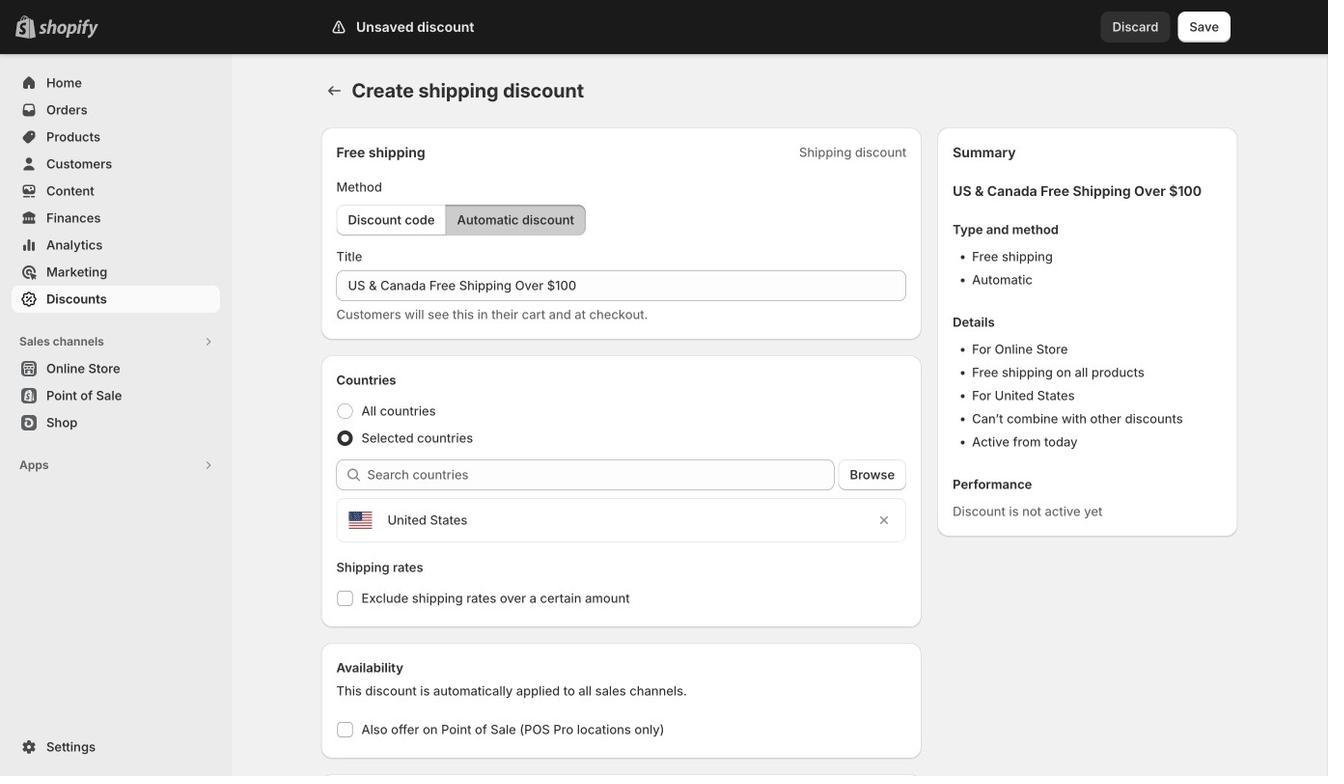 Task type: locate. For each thing, give the bounding box(es) containing it.
shopify image
[[39, 19, 98, 38]]

None text field
[[337, 270, 907, 301]]



Task type: vqa. For each thing, say whether or not it's contained in the screenshot.
most
no



Task type: describe. For each thing, give the bounding box(es) containing it.
Search countries text field
[[367, 460, 835, 491]]



